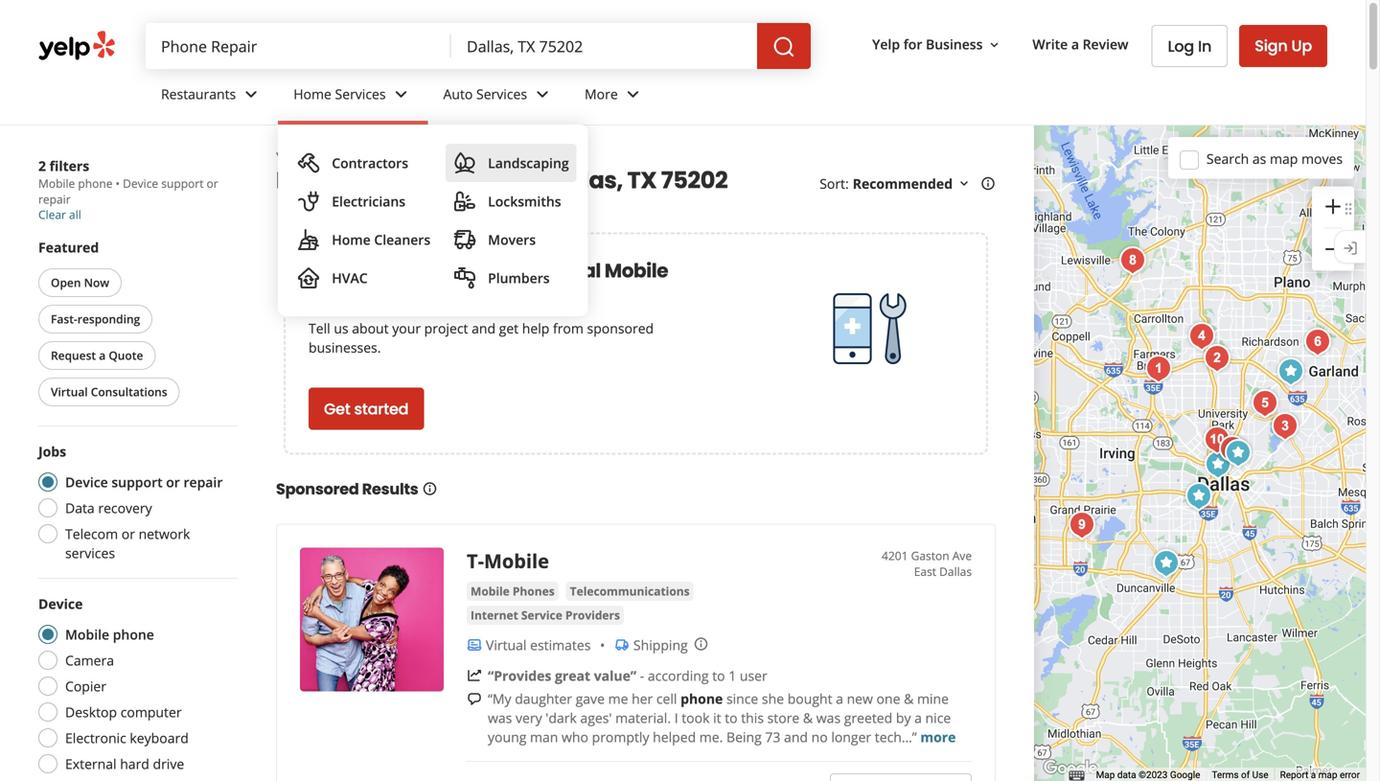 Task type: describe. For each thing, give the bounding box(es) containing it.
terms of use link
[[1212, 769, 1269, 781]]

map for moves
[[1270, 149, 1298, 167]]

featured group
[[35, 238, 238, 410]]

t mobile image
[[300, 548, 444, 691]]

keyboard shortcuts image
[[1069, 771, 1085, 781]]

4201
[[882, 548, 908, 563]]

sort:
[[820, 174, 849, 193]]

1 was from the left
[[488, 709, 512, 727]]

"provides great value" - according to 1 user
[[488, 667, 767, 685]]

write a review link
[[1025, 27, 1136, 61]]

a for report
[[1311, 769, 1316, 781]]

local
[[555, 257, 601, 284]]

virtual consultations button
[[38, 378, 180, 406]]

near
[[486, 164, 540, 196]]

and inside since she bought a new one & mine was very 'dark ages' material. i took it to this store & was greeted by a nice young man who promptly helped me. being 73 and no longer tech…"
[[784, 728, 808, 746]]

mobile for mobile phones
[[471, 583, 510, 599]]

16 trending v2 image
[[467, 668, 482, 684]]

metro by t-mobile image
[[1199, 446, 1237, 484]]

virtual for virtual consultations
[[51, 384, 88, 400]]

home for home services
[[294, 85, 332, 103]]

data recovery
[[65, 499, 152, 517]]

landscaping link
[[446, 144, 577, 182]]

home services link
[[278, 69, 428, 125]]

took
[[682, 709, 710, 727]]

a right by
[[915, 709, 922, 727]]

ifix - iphone repair image
[[1198, 339, 1236, 378]]

local services link
[[331, 149, 411, 164]]

jobs
[[38, 442, 66, 461]]

data
[[65, 499, 95, 517]]

16 chevron down v2 image
[[957, 176, 972, 191]]

consultations
[[91, 384, 167, 400]]

material.
[[615, 709, 671, 727]]

her
[[632, 690, 653, 708]]

more
[[920, 728, 956, 746]]

about
[[352, 319, 389, 337]]

to inside since she bought a new one & mine was very 'dark ages' material. i took it to this store & was greeted by a nice young man who promptly helped me. being 73 and no longer tech…"
[[725, 709, 738, 727]]

search image
[[773, 36, 796, 59]]

16 chevron down v2 image
[[987, 37, 1002, 53]]

none field near
[[467, 35, 742, 57]]

sponsored
[[587, 319, 654, 337]]

16 speech v2 image
[[467, 692, 482, 707]]

log in link
[[1152, 25, 1228, 67]]

24 landscaping v2 image
[[453, 151, 477, 174]]

your
[[392, 319, 421, 337]]

cleaners
[[374, 231, 430, 249]]

hvac link
[[290, 259, 438, 297]]

providers
[[565, 607, 620, 623]]

request a quote
[[51, 347, 143, 363]]

this
[[741, 709, 764, 727]]

services
[[65, 544, 115, 562]]

tell
[[309, 319, 330, 337]]

since she bought a new one & mine was very 'dark ages' material. i took it to this store & was greeted by a nice young man who promptly helped me. being 73 and no longer tech…"
[[488, 690, 951, 746]]

menu inside business categories element
[[278, 125, 588, 316]]

gaston
[[911, 548, 949, 563]]

services for auto services
[[476, 85, 527, 103]]

phone for mobile phone
[[113, 625, 154, 644]]

free
[[309, 257, 349, 284]]

map region
[[815, 0, 1380, 781]]

free price estimates from local mobile phone repair pros image
[[822, 279, 918, 375]]

greeted
[[844, 709, 893, 727]]

fast-
[[51, 311, 77, 327]]

sponsored results
[[276, 478, 418, 500]]

no
[[811, 728, 828, 746]]

bought
[[788, 690, 832, 708]]

google
[[1170, 769, 1200, 781]]

'dark
[[546, 709, 577, 727]]

error
[[1340, 769, 1360, 781]]

auto services link
[[428, 69, 569, 125]]

filters
[[49, 157, 89, 175]]

yelp for business button
[[865, 27, 1010, 61]]

commcentral image
[[1063, 506, 1101, 544]]

a for write
[[1071, 35, 1079, 53]]

1 horizontal spatial &
[[904, 690, 914, 708]]

terms of use
[[1212, 769, 1269, 781]]

vlg cell phone repair image
[[1213, 430, 1252, 469]]

zoom in image
[[1322, 195, 1345, 218]]

of
[[1241, 769, 1250, 781]]

she
[[762, 690, 784, 708]]

camera
[[65, 651, 114, 669]]

phone inside the free price estimates from local mobile phone repair pros tell us about your project and get help from sponsored businesses.
[[309, 284, 369, 311]]

yelp for business
[[872, 35, 983, 53]]

16 laptop v2 image
[[467, 638, 482, 653]]

urfon ifix image
[[1183, 317, 1221, 356]]

cell
[[656, 690, 677, 708]]

longer
[[831, 728, 871, 746]]

pros
[[438, 284, 480, 311]]

services for home services
[[335, 85, 386, 103]]

phone-fix.com gadget repair image
[[1266, 407, 1304, 446]]

virtual estimates
[[486, 636, 591, 654]]

2 was from the left
[[816, 709, 841, 727]]

mobile phone
[[65, 625, 154, 644]]

telecommunications internet service providers
[[471, 583, 690, 623]]

value"
[[594, 667, 637, 685]]

a left new on the right bottom of page
[[836, 690, 843, 708]]

home cleaners
[[332, 231, 430, 249]]

repair inside device support or repair
[[38, 191, 71, 207]]

restaurants link
[[146, 69, 278, 125]]

24 chevron down v2 image for more
[[622, 83, 645, 106]]

local
[[331, 149, 361, 164]]

2 vertical spatial phone
[[681, 690, 723, 708]]

write
[[1033, 35, 1068, 53]]

2 vertical spatial device
[[38, 595, 83, 613]]

search
[[1207, 149, 1249, 167]]

cell phone repair tx image
[[1140, 350, 1178, 388]]

virtual for virtual estimates
[[486, 636, 527, 654]]

1 vertical spatial support
[[112, 473, 163, 491]]

project
[[424, 319, 468, 337]]

east
[[914, 563, 936, 579]]

a for request
[[99, 347, 106, 363]]

movers link
[[446, 220, 577, 259]]

0 vertical spatial 16 info v2 image
[[981, 176, 996, 191]]

by
[[896, 709, 911, 727]]

sponsored
[[276, 478, 359, 500]]

business categories element
[[146, 69, 1327, 316]]

electronic keyboard
[[65, 729, 189, 747]]

Near text field
[[467, 35, 742, 57]]

more link
[[920, 728, 956, 746]]

1 horizontal spatial from
[[553, 319, 584, 337]]

business
[[926, 35, 983, 53]]

desktop computer
[[65, 703, 182, 721]]

"my
[[488, 690, 511, 708]]

mobile phones
[[471, 583, 555, 599]]

me
[[608, 690, 628, 708]]

store
[[767, 709, 800, 727]]

great
[[555, 667, 590, 685]]

or inside telecom or network services
[[122, 525, 135, 543]]

get
[[324, 398, 350, 420]]

0 vertical spatial device
[[123, 175, 158, 191]]

t mobile image
[[1219, 434, 1258, 473]]



Task type: locate. For each thing, give the bounding box(es) containing it.
was down the "my
[[488, 709, 512, 727]]

24 contractor v2 image
[[297, 151, 320, 174]]

services right local
[[364, 149, 411, 164]]

use
[[1252, 769, 1269, 781]]

1 vertical spatial device
[[65, 473, 108, 491]]

None field
[[161, 35, 436, 57], [467, 35, 742, 57]]

auto services
[[443, 85, 527, 103]]

featured
[[38, 238, 99, 256]]

moves
[[1302, 149, 1343, 167]]

&
[[904, 690, 914, 708], [803, 709, 813, 727]]

request
[[51, 347, 96, 363]]

clear all link
[[38, 207, 81, 222]]

0 horizontal spatial 24 chevron down v2 image
[[390, 83, 413, 106]]

0 horizontal spatial 16 info v2 image
[[422, 481, 438, 496]]

mobile up internet
[[471, 583, 510, 599]]

yelp left for
[[872, 35, 900, 53]]

up
[[1292, 35, 1312, 57]]

1 vertical spatial from
[[553, 319, 584, 337]]

more link
[[569, 69, 660, 125]]

map left error
[[1319, 769, 1338, 781]]

zoom out image
[[1322, 238, 1345, 261]]

2 none field from the left
[[467, 35, 742, 57]]

from right help
[[553, 319, 584, 337]]

services
[[335, 85, 386, 103], [476, 85, 527, 103], [364, 149, 411, 164]]

external hard drive
[[65, 755, 184, 773]]

group
[[1312, 186, 1354, 271]]

24 chevron down v2 image left the auto
[[390, 83, 413, 106]]

google image
[[1039, 756, 1102, 781]]

24 chevron down v2 image
[[390, 83, 413, 106], [531, 83, 554, 106], [622, 83, 645, 106]]

price
[[353, 257, 401, 284]]

2 filters
[[38, 157, 89, 175]]

24 chevron down v2 image right more
[[622, 83, 645, 106]]

estimates up great
[[530, 636, 591, 654]]

0 horizontal spatial none field
[[161, 35, 436, 57]]

mobile up camera
[[65, 625, 109, 644]]

2 vertical spatial or
[[122, 525, 135, 543]]

phone up camera
[[113, 625, 154, 644]]

contractors link
[[290, 144, 438, 182]]

report a map error link
[[1280, 769, 1360, 781]]

a right report
[[1311, 769, 1316, 781]]

0 horizontal spatial yelp
[[276, 149, 301, 164]]

estimates down 24 moving v2 image
[[405, 257, 501, 284]]

16 info v2 image
[[981, 176, 996, 191], [422, 481, 438, 496]]

yelp left 16 chevron right v2 icon
[[276, 149, 301, 164]]

internet
[[471, 607, 518, 623]]

who
[[562, 728, 588, 746]]

2 24 chevron down v2 image from the left
[[531, 83, 554, 106]]

1 horizontal spatial yelp
[[872, 35, 900, 53]]

1 vertical spatial device support or repair
[[65, 473, 223, 491]]

home up free
[[332, 231, 371, 249]]

telecommunications link
[[566, 582, 694, 601]]

clear all
[[38, 207, 81, 222]]

& down bought
[[803, 709, 813, 727]]

daughter
[[515, 690, 572, 708]]

home
[[294, 85, 332, 103], [332, 231, 371, 249]]

fone repair & unlock image
[[1299, 323, 1337, 361]]

external
[[65, 755, 117, 773]]

0 horizontal spatial &
[[803, 709, 813, 727]]

young
[[488, 728, 527, 746]]

mobile for mobile phone •
[[38, 175, 75, 191]]

16 info v2 image right results
[[422, 481, 438, 496]]

repair inside the free price estimates from local mobile phone repair pros tell us about your project and get help from sponsored businesses.
[[372, 284, 434, 311]]

world tech force image
[[1246, 384, 1284, 423]]

device up data
[[65, 473, 108, 491]]

0 vertical spatial &
[[904, 690, 914, 708]]

menu containing contractors
[[278, 125, 588, 316]]

0 horizontal spatial from
[[505, 257, 551, 284]]

None search field
[[146, 23, 815, 69]]

pc werks image
[[1272, 353, 1310, 391]]

0 vertical spatial estimates
[[405, 257, 501, 284]]

new
[[847, 690, 873, 708]]

2 horizontal spatial or
[[207, 175, 218, 191]]

4201 gaston ave east dallas
[[882, 548, 972, 579]]

total by verizon image
[[1180, 477, 1218, 516]]

very
[[516, 709, 542, 727]]

us
[[334, 319, 348, 337]]

virtual down request
[[51, 384, 88, 400]]

mobile phones link
[[467, 582, 558, 601]]

fast-responding
[[51, 311, 140, 327]]

1 vertical spatial virtual
[[486, 636, 527, 654]]

24 heating cooling v2 image
[[297, 266, 320, 289]]

was up no
[[816, 709, 841, 727]]

report
[[1280, 769, 1309, 781]]

to left 1 at the right bottom of the page
[[712, 667, 725, 685]]

0 vertical spatial to
[[712, 667, 725, 685]]

24 chevron down v2 image for home services
[[390, 83, 413, 106]]

0 vertical spatial repair
[[38, 191, 71, 207]]

from
[[505, 257, 551, 284], [553, 319, 584, 337]]

1 vertical spatial and
[[784, 728, 808, 746]]

a inside button
[[99, 347, 106, 363]]

now
[[84, 275, 109, 290]]

since
[[726, 690, 758, 708]]

yelp for yelp link
[[276, 149, 301, 164]]

& up by
[[904, 690, 914, 708]]

0 vertical spatial map
[[1270, 149, 1298, 167]]

24 plumbers v2 image
[[453, 266, 477, 289]]

keyboard
[[130, 729, 189, 747]]

shipping
[[633, 636, 688, 654]]

irepair image
[[1147, 544, 1186, 583]]

and inside the free price estimates from local mobile phone repair pros tell us about your project and get help from sponsored businesses.
[[472, 319, 496, 337]]

1 horizontal spatial repair
[[184, 473, 223, 491]]

nice
[[925, 709, 951, 727]]

ubreakifix by asurion image
[[1198, 421, 1236, 459]]

0 vertical spatial home
[[294, 85, 332, 103]]

map right as
[[1270, 149, 1298, 167]]

t-
[[467, 548, 484, 574]]

to right it
[[725, 709, 738, 727]]

mobile right the local
[[605, 257, 668, 284]]

menu
[[278, 125, 588, 316]]

device right the •
[[123, 175, 158, 191]]

support right the •
[[161, 175, 204, 191]]

services up local services link
[[335, 85, 386, 103]]

device support or repair up recovery
[[65, 473, 223, 491]]

24 chevron down v2 image inside auto services link
[[531, 83, 554, 106]]

mobile up mobile phones
[[484, 548, 549, 574]]

telecom
[[65, 525, 118, 543]]

0 vertical spatial support
[[161, 175, 204, 191]]

0 vertical spatial yelp
[[872, 35, 900, 53]]

1 vertical spatial option group
[[33, 594, 238, 781]]

Find text field
[[161, 35, 436, 57]]

1 horizontal spatial map
[[1319, 769, 1338, 781]]

info icon image
[[694, 636, 709, 652], [694, 636, 709, 652]]

auto
[[443, 85, 473, 103]]

2 horizontal spatial 24 chevron down v2 image
[[622, 83, 645, 106]]

0 horizontal spatial and
[[472, 319, 496, 337]]

help
[[522, 319, 550, 337]]

as
[[1253, 149, 1266, 167]]

0 vertical spatial or
[[207, 175, 218, 191]]

1 horizontal spatial virtual
[[486, 636, 527, 654]]

16 shipping v2 image
[[614, 638, 630, 653]]

device support or repair down "filters"
[[38, 175, 218, 207]]

mobile phone •
[[38, 175, 123, 191]]

mr. phone doctor image
[[1114, 242, 1152, 280]]

1 vertical spatial repair
[[184, 473, 223, 491]]

phone inside option group
[[113, 625, 154, 644]]

home for home cleaners
[[332, 231, 371, 249]]

fast-responding button
[[38, 305, 153, 334]]

map for error
[[1319, 769, 1338, 781]]

request a quote button
[[38, 341, 156, 370]]

yelp
[[872, 35, 900, 53], [276, 149, 301, 164]]

copier
[[65, 677, 106, 695]]

promptly
[[592, 728, 649, 746]]

yelp for yelp for business
[[872, 35, 900, 53]]

electronic
[[65, 729, 126, 747]]

0 horizontal spatial repair
[[38, 191, 71, 207]]

1 horizontal spatial 16 info v2 image
[[981, 176, 996, 191]]

phone for mobile phone •
[[78, 175, 113, 191]]

services right the auto
[[476, 85, 527, 103]]

tech…"
[[875, 728, 917, 746]]

map data ©2023 google
[[1096, 769, 1200, 781]]

0 vertical spatial and
[[472, 319, 496, 337]]

0 horizontal spatial or
[[122, 525, 135, 543]]

1 horizontal spatial or
[[166, 473, 180, 491]]

1 horizontal spatial home
[[332, 231, 371, 249]]

and
[[472, 319, 496, 337], [784, 728, 808, 746]]

2 option group from the top
[[33, 594, 238, 781]]

locksmiths link
[[446, 182, 577, 220]]

1 vertical spatial or
[[166, 473, 180, 491]]

repair inside option group
[[184, 473, 223, 491]]

0 vertical spatial device support or repair
[[38, 175, 218, 207]]

phones
[[513, 583, 555, 599]]

option group containing device
[[33, 594, 238, 781]]

being
[[727, 728, 762, 746]]

movers
[[488, 231, 536, 249]]

device up 'mobile phone'
[[38, 595, 83, 613]]

3 24 chevron down v2 image from the left
[[622, 83, 645, 106]]

get started button
[[309, 388, 424, 430]]

device
[[123, 175, 158, 191], [65, 473, 108, 491], [38, 595, 83, 613]]

or down recovery
[[122, 525, 135, 543]]

virtual inside button
[[51, 384, 88, 400]]

1 horizontal spatial and
[[784, 728, 808, 746]]

1 horizontal spatial estimates
[[530, 636, 591, 654]]

0 horizontal spatial map
[[1270, 149, 1298, 167]]

mobile inside button
[[471, 583, 510, 599]]

16 info v2 image right 16 chevron down v2 image
[[981, 176, 996, 191]]

24 locksmith v2 image
[[453, 190, 477, 213]]

mobile for mobile phone
[[65, 625, 109, 644]]

24 chevron down v2 image
[[240, 83, 263, 106]]

map
[[1096, 769, 1115, 781]]

a
[[1071, 35, 1079, 53], [99, 347, 106, 363], [836, 690, 843, 708], [915, 709, 922, 727], [1311, 769, 1316, 781]]

24 chevron down v2 image inside the home services link
[[390, 83, 413, 106]]

was
[[488, 709, 512, 727], [816, 709, 841, 727]]

24 chevron down v2 image right 'auto services'
[[531, 83, 554, 106]]

mobile inside the free price estimates from local mobile phone repair pros tell us about your project and get help from sponsored businesses.
[[605, 257, 668, 284]]

from down movers
[[505, 257, 551, 284]]

recommended
[[853, 174, 953, 193]]

0 vertical spatial virtual
[[51, 384, 88, 400]]

0 vertical spatial from
[[505, 257, 551, 284]]

internet service providers button
[[467, 606, 624, 625]]

24 home cleaning v2 image
[[297, 228, 320, 251]]

1 option group from the top
[[33, 442, 238, 563]]

1 horizontal spatial was
[[816, 709, 841, 727]]

1 24 chevron down v2 image from the left
[[390, 83, 413, 106]]

estimates inside the free price estimates from local mobile phone repair pros tell us about your project and get help from sponsored businesses.
[[405, 257, 501, 284]]

none field up home services at the top left
[[161, 35, 436, 57]]

1 vertical spatial to
[[725, 709, 738, 727]]

sign up
[[1255, 35, 1312, 57]]

open now
[[51, 275, 109, 290]]

open
[[51, 275, 81, 290]]

1 horizontal spatial none field
[[467, 35, 742, 57]]

1 horizontal spatial 24 chevron down v2 image
[[531, 83, 554, 106]]

tx
[[627, 164, 657, 196]]

home cleaners link
[[290, 220, 438, 259]]

24 moving v2 image
[[453, 228, 477, 251]]

1 none field from the left
[[161, 35, 436, 57]]

1 vertical spatial phone
[[113, 625, 154, 644]]

0 horizontal spatial virtual
[[51, 384, 88, 400]]

24 electrician v2 image
[[297, 190, 320, 213]]

16 chevron right v2 image
[[308, 149, 324, 165]]

plumbers link
[[446, 259, 577, 297]]

phone
[[78, 175, 113, 191], [113, 625, 154, 644], [681, 690, 723, 708]]

phone up took
[[681, 690, 723, 708]]

0 vertical spatial option group
[[33, 442, 238, 563]]

none field 'find'
[[161, 35, 436, 57]]

0 vertical spatial phone
[[78, 175, 113, 191]]

1 vertical spatial map
[[1319, 769, 1338, 781]]

a right the write
[[1071, 35, 1079, 53]]

yelp inside button
[[872, 35, 900, 53]]

phone left the •
[[78, 175, 113, 191]]

and down the store
[[784, 728, 808, 746]]

-
[[640, 667, 644, 685]]

data
[[1117, 769, 1136, 781]]

0 horizontal spatial was
[[488, 709, 512, 727]]

recommended button
[[853, 174, 972, 193]]

get started
[[324, 398, 409, 420]]

0 horizontal spatial home
[[294, 85, 332, 103]]

more
[[585, 85, 618, 103]]

option group
[[33, 442, 238, 563], [33, 594, 238, 781]]

1 vertical spatial yelp
[[276, 149, 301, 164]]

virtual right 16 laptop v2 image
[[486, 636, 527, 654]]

a left quote
[[99, 347, 106, 363]]

1 vertical spatial &
[[803, 709, 813, 727]]

mobile down 2 filters
[[38, 175, 75, 191]]

mobile inside option group
[[65, 625, 109, 644]]

1 vertical spatial 16 info v2 image
[[422, 481, 438, 496]]

24 chevron down v2 image for auto services
[[531, 83, 554, 106]]

or up the network
[[166, 473, 180, 491]]

hvac
[[332, 269, 368, 287]]

yelp link
[[276, 149, 301, 164]]

24 chevron down v2 image inside more link
[[622, 83, 645, 106]]

0 horizontal spatial estimates
[[405, 257, 501, 284]]

services for local services
[[364, 149, 411, 164]]

one
[[877, 690, 900, 708]]

support up recovery
[[112, 473, 163, 491]]

electricians
[[332, 192, 405, 210]]

home down 'find' field
[[294, 85, 332, 103]]

none field up more
[[467, 35, 742, 57]]

1 vertical spatial estimates
[[530, 636, 591, 654]]

option group containing jobs
[[33, 442, 238, 563]]

©2023
[[1139, 769, 1168, 781]]

and left get at the top
[[472, 319, 496, 337]]

1 vertical spatial home
[[332, 231, 371, 249]]

or down restaurants link
[[207, 175, 218, 191]]

search as map moves
[[1207, 149, 1343, 167]]



Task type: vqa. For each thing, say whether or not it's contained in the screenshot.
Business categories "element"
yes



